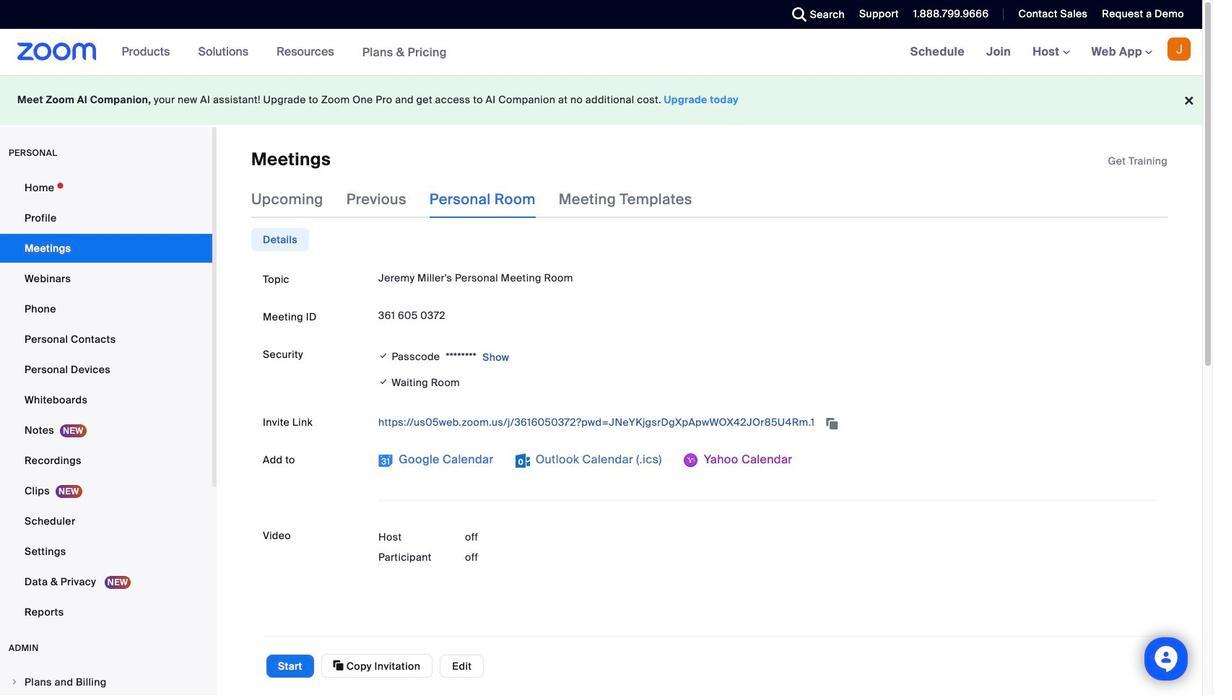 Task type: vqa. For each thing, say whether or not it's contained in the screenshot.
HOST dropdown button at the top of the page
no



Task type: locate. For each thing, give the bounding box(es) containing it.
1 vertical spatial checked image
[[379, 375, 389, 390]]

0 vertical spatial checked image
[[379, 349, 389, 364]]

1 checked image from the top
[[379, 349, 389, 364]]

2 checked image from the top
[[379, 375, 389, 390]]

tab
[[251, 229, 309, 252]]

profile picture image
[[1168, 38, 1191, 61]]

tab list
[[251, 229, 309, 252]]

application
[[1109, 154, 1168, 168], [379, 411, 1157, 435]]

footer
[[0, 75, 1203, 125]]

checked image
[[379, 349, 389, 364], [379, 375, 389, 390]]

add to outlook calendar (.ics) image
[[516, 454, 530, 468]]

zoom logo image
[[17, 43, 97, 61]]

add to yahoo calendar image
[[684, 454, 698, 468]]

copy image
[[333, 660, 344, 673]]

product information navigation
[[111, 29, 458, 76]]

menu item
[[0, 669, 212, 696]]

banner
[[0, 29, 1203, 76]]

1 vertical spatial application
[[379, 411, 1157, 435]]



Task type: describe. For each thing, give the bounding box(es) containing it.
personal menu menu
[[0, 173, 212, 629]]

add to google calendar image
[[379, 454, 393, 468]]

0 vertical spatial application
[[1109, 154, 1168, 168]]

meetings navigation
[[900, 29, 1203, 76]]

right image
[[10, 678, 19, 687]]

tabs of meeting tab list
[[251, 181, 716, 218]]



